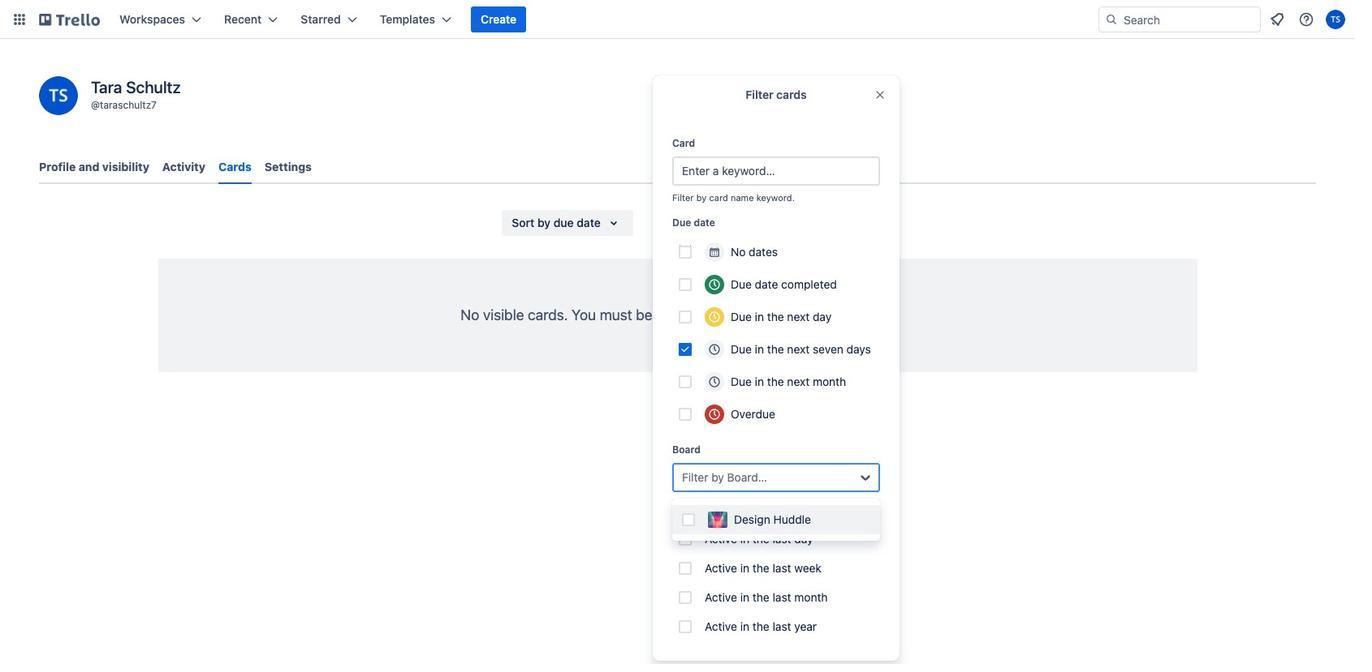 Task type: vqa. For each thing, say whether or not it's contained in the screenshot.
FILTER
yes



Task type: locate. For each thing, give the bounding box(es) containing it.
cards.
[[528, 307, 568, 324]]

@
[[91, 99, 100, 111]]

the for active in the last year
[[753, 620, 769, 634]]

1 horizontal spatial to
[[795, 307, 809, 324]]

1 vertical spatial filter cards
[[682, 216, 742, 230]]

2 last from the top
[[773, 562, 791, 576]]

1 horizontal spatial card
[[729, 307, 758, 324]]

tara schultz (taraschultz7) image
[[1326, 10, 1345, 29], [39, 76, 78, 115]]

1 vertical spatial activity
[[672, 506, 709, 518]]

date for due date completed
[[755, 278, 778, 291]]

due down filter by card name keyword.
[[672, 217, 691, 229]]

last left year
[[773, 620, 791, 634]]

the down active in the last day at the right bottom of the page
[[753, 562, 769, 576]]

tara schultz (taraschultz7) image right open information menu icon
[[1326, 10, 1345, 29]]

recent
[[224, 12, 262, 26]]

month down seven
[[813, 375, 846, 389]]

by inside popup button
[[537, 216, 551, 230]]

1 horizontal spatial date
[[694, 217, 715, 229]]

filter down filter by card name keyword.
[[682, 216, 709, 230]]

due
[[672, 217, 691, 229], [731, 278, 752, 291], [731, 310, 752, 324], [731, 343, 752, 356], [731, 375, 752, 389]]

1 active from the top
[[705, 533, 737, 546]]

design
[[734, 513, 770, 527]]

1 vertical spatial next
[[787, 343, 810, 356]]

activity left cards
[[162, 160, 205, 174]]

in for active in the last week
[[740, 562, 749, 576]]

dates
[[749, 245, 778, 259]]

0 horizontal spatial by
[[537, 216, 551, 230]]

1 vertical spatial by
[[537, 216, 551, 230]]

day up seven
[[813, 310, 832, 324]]

a
[[718, 307, 726, 324]]

tara
[[91, 78, 122, 97]]

active in the last month
[[705, 591, 828, 605]]

filter up due date
[[672, 192, 694, 203]]

1 vertical spatial day
[[794, 533, 813, 546]]

0 vertical spatial cards
[[776, 88, 807, 101]]

filter cards button
[[653, 210, 752, 236]]

the
[[767, 310, 784, 324], [767, 343, 784, 356], [767, 375, 784, 389], [753, 533, 769, 546], [753, 562, 769, 576], [753, 591, 769, 605], [753, 620, 769, 634]]

in up active in the last year
[[740, 591, 749, 605]]

you
[[572, 307, 596, 324]]

to
[[701, 307, 714, 324], [795, 307, 809, 324]]

in down active in the last day at the right bottom of the page
[[740, 562, 749, 576]]

month
[[813, 375, 846, 389], [794, 591, 828, 605]]

1 horizontal spatial filter cards
[[746, 88, 807, 101]]

0 horizontal spatial date
[[577, 216, 601, 230]]

day for active in the last day
[[794, 533, 813, 546]]

templates button
[[370, 6, 461, 32]]

0 horizontal spatial no
[[461, 307, 479, 324]]

added
[[656, 307, 698, 324]]

open information menu image
[[1298, 11, 1314, 28]]

next down due in the next seven days
[[787, 375, 810, 389]]

1 horizontal spatial cards
[[776, 88, 807, 101]]

the up active in the last year
[[753, 591, 769, 605]]

day down huddle
[[794, 533, 813, 546]]

3 active from the top
[[705, 591, 737, 605]]

activity
[[162, 160, 205, 174], [672, 506, 709, 518]]

due down due in the next day
[[731, 343, 752, 356]]

the down due in the next day
[[767, 343, 784, 356]]

filter
[[746, 88, 773, 101], [672, 192, 694, 203], [682, 216, 709, 230], [682, 471, 708, 485]]

filter down board
[[682, 471, 708, 485]]

no left visible
[[461, 307, 479, 324]]

next for day
[[787, 310, 810, 324]]

keyword.
[[756, 192, 795, 203]]

back to home image
[[39, 6, 100, 32]]

0 vertical spatial no
[[731, 245, 746, 259]]

0 vertical spatial filter cards
[[746, 88, 807, 101]]

filter cards
[[746, 88, 807, 101], [682, 216, 742, 230]]

no left dates at the top of the page
[[731, 245, 746, 259]]

activity down filter by board…
[[672, 506, 709, 518]]

3 last from the top
[[773, 591, 791, 605]]

to right the it
[[795, 307, 809, 324]]

active in the last week
[[705, 562, 822, 576]]

create
[[481, 12, 517, 26]]

settings link
[[265, 153, 312, 182]]

1 horizontal spatial by
[[696, 192, 707, 203]]

no for no dates
[[731, 245, 746, 259]]

by up filter cards button
[[696, 192, 707, 203]]

card
[[672, 137, 695, 149]]

0 vertical spatial tara schultz (taraschultz7) image
[[1326, 10, 1345, 29]]

active down the design at right bottom
[[705, 533, 737, 546]]

board
[[672, 444, 701, 456]]

1 vertical spatial tara schultz (taraschultz7) image
[[39, 76, 78, 115]]

0 vertical spatial by
[[696, 192, 707, 203]]

last for day
[[773, 533, 791, 546]]

the for active in the last week
[[753, 562, 769, 576]]

for
[[762, 307, 780, 324]]

no dates
[[731, 245, 778, 259]]

0 vertical spatial next
[[787, 310, 810, 324]]

last down the active in the last week
[[773, 591, 791, 605]]

week
[[794, 562, 822, 576]]

year
[[794, 620, 817, 634]]

profile and visibility link
[[39, 153, 149, 182]]

active down active in the last month
[[705, 620, 737, 634]]

3 next from the top
[[787, 375, 810, 389]]

0 vertical spatial card
[[709, 192, 728, 203]]

sort by due date
[[512, 216, 601, 230]]

cards down filter by card name keyword.
[[712, 216, 742, 230]]

month down week
[[794, 591, 828, 605]]

date right due
[[577, 216, 601, 230]]

last for month
[[773, 591, 791, 605]]

due in the next day
[[731, 310, 832, 324]]

by
[[696, 192, 707, 203], [537, 216, 551, 230], [711, 471, 724, 485]]

in
[[755, 310, 764, 324], [755, 343, 764, 356], [755, 375, 764, 389], [740, 533, 749, 546], [740, 562, 749, 576], [740, 591, 749, 605], [740, 620, 749, 634]]

by for card
[[696, 192, 707, 203]]

0 horizontal spatial tara schultz (taraschultz7) image
[[39, 76, 78, 115]]

no
[[731, 245, 746, 259], [461, 307, 479, 324]]

2 horizontal spatial by
[[711, 471, 724, 485]]

card
[[709, 192, 728, 203], [729, 307, 758, 324]]

activity link
[[162, 153, 205, 182]]

starred
[[301, 12, 341, 26]]

due for due in the next month
[[731, 375, 752, 389]]

in down for
[[755, 343, 764, 356]]

1 vertical spatial no
[[461, 307, 479, 324]]

date
[[577, 216, 601, 230], [694, 217, 715, 229], [755, 278, 778, 291]]

cards up the enter a keyword… "text field"
[[776, 88, 807, 101]]

cards
[[776, 88, 807, 101], [712, 216, 742, 230]]

due right a
[[731, 310, 752, 324]]

next
[[787, 310, 810, 324], [787, 343, 810, 356], [787, 375, 810, 389]]

0 vertical spatial day
[[813, 310, 832, 324]]

in left the it
[[755, 310, 764, 324]]

2 vertical spatial by
[[711, 471, 724, 485]]

last
[[773, 533, 791, 546], [773, 562, 791, 576], [773, 591, 791, 605], [773, 620, 791, 634]]

filter cards up the enter a keyword… "text field"
[[746, 88, 807, 101]]

date up for
[[755, 278, 778, 291]]

due for due date completed
[[731, 278, 752, 291]]

in down the design at right bottom
[[740, 533, 749, 546]]

taraschultz7
[[100, 99, 157, 111]]

2 horizontal spatial date
[[755, 278, 778, 291]]

filter up the enter a keyword… "text field"
[[746, 88, 773, 101]]

no for no visible cards. you must be added to a card for it to appear here.
[[461, 307, 479, 324]]

2 active from the top
[[705, 562, 737, 576]]

1 horizontal spatial activity
[[672, 506, 709, 518]]

due down no dates
[[731, 278, 752, 291]]

the for due in the next month
[[767, 375, 784, 389]]

in down active in the last month
[[740, 620, 749, 634]]

1 horizontal spatial tara schultz (taraschultz7) image
[[1326, 10, 1345, 29]]

the down the design at right bottom
[[753, 533, 769, 546]]

last down design huddle on the bottom right of the page
[[773, 533, 791, 546]]

4 last from the top
[[773, 620, 791, 634]]

in for active in the last day
[[740, 533, 749, 546]]

due up overdue at right
[[731, 375, 752, 389]]

2 next from the top
[[787, 343, 810, 356]]

active down active in the last day at the right bottom of the page
[[705, 562, 737, 576]]

tara schultz (taraschultz7) image left @
[[39, 76, 78, 115]]

the up overdue at right
[[767, 375, 784, 389]]

date down filter by card name keyword.
[[694, 217, 715, 229]]

primary element
[[0, 0, 1355, 39]]

the for active in the last month
[[753, 591, 769, 605]]

overdue
[[731, 408, 775, 421]]

by for board…
[[711, 471, 724, 485]]

cards
[[218, 160, 252, 174]]

due date completed
[[731, 278, 837, 291]]

active up active in the last year
[[705, 591, 737, 605]]

active for active in the last week
[[705, 562, 737, 576]]

create button
[[471, 6, 526, 32]]

day
[[813, 310, 832, 324], [794, 533, 813, 546]]

0 vertical spatial activity
[[162, 160, 205, 174]]

1 horizontal spatial no
[[731, 245, 746, 259]]

2 vertical spatial next
[[787, 375, 810, 389]]

completed
[[781, 278, 837, 291]]

in for due in the next seven days
[[755, 343, 764, 356]]

1 vertical spatial card
[[729, 307, 758, 324]]

by left due
[[537, 216, 551, 230]]

active
[[705, 533, 737, 546], [705, 562, 737, 576], [705, 591, 737, 605], [705, 620, 737, 634]]

1 vertical spatial cards
[[712, 216, 742, 230]]

1 next from the top
[[787, 310, 810, 324]]

4 active from the top
[[705, 620, 737, 634]]

by left board…
[[711, 471, 724, 485]]

in up overdue at right
[[755, 375, 764, 389]]

card left name
[[709, 192, 728, 203]]

here.
[[861, 307, 894, 324]]

0 horizontal spatial filter cards
[[682, 216, 742, 230]]

visibility
[[102, 160, 149, 174]]

0 vertical spatial month
[[813, 375, 846, 389]]

the down active in the last month
[[753, 620, 769, 634]]

last left week
[[773, 562, 791, 576]]

cards link
[[218, 153, 252, 184]]

0 horizontal spatial to
[[701, 307, 714, 324]]

0 horizontal spatial cards
[[712, 216, 742, 230]]

1 last from the top
[[773, 533, 791, 546]]

due in the next seven days
[[731, 343, 871, 356]]

1 vertical spatial month
[[794, 591, 828, 605]]

card right a
[[729, 307, 758, 324]]

in for due in the next day
[[755, 310, 764, 324]]

next left seven
[[787, 343, 810, 356]]

next right for
[[787, 310, 810, 324]]

month for due in the next month
[[813, 375, 846, 389]]

filter cards down filter by card name keyword.
[[682, 216, 742, 230]]

to left a
[[701, 307, 714, 324]]

the down due date completed
[[767, 310, 784, 324]]



Task type: describe. For each thing, give the bounding box(es) containing it.
filter cards inside button
[[682, 216, 742, 230]]

be
[[636, 307, 652, 324]]

sort by due date button
[[502, 210, 633, 236]]

templates
[[380, 12, 435, 26]]

active for active in the last year
[[705, 620, 737, 634]]

in for due in the next month
[[755, 375, 764, 389]]

must
[[600, 307, 632, 324]]

filter by board…
[[682, 471, 767, 485]]

next for month
[[787, 375, 810, 389]]

seven
[[813, 343, 843, 356]]

day for due in the next day
[[813, 310, 832, 324]]

Enter a keyword… text field
[[672, 157, 880, 186]]

active for active in the last day
[[705, 533, 737, 546]]

profile and visibility
[[39, 160, 149, 174]]

the for active in the last day
[[753, 533, 769, 546]]

close popover image
[[874, 88, 887, 101]]

name
[[731, 192, 754, 203]]

in for active in the last month
[[740, 591, 749, 605]]

the for due in the next day
[[767, 310, 784, 324]]

due for due date
[[672, 217, 691, 229]]

2 to from the left
[[795, 307, 809, 324]]

last for week
[[773, 562, 791, 576]]

no visible cards. you must be added to a card for it to appear here.
[[461, 307, 894, 324]]

workspaces button
[[110, 6, 211, 32]]

schultz
[[126, 78, 181, 97]]

0 horizontal spatial card
[[709, 192, 728, 203]]

filter by card name keyword.
[[672, 192, 795, 203]]

due date
[[672, 217, 715, 229]]

visible
[[483, 307, 524, 324]]

the for due in the next seven days
[[767, 343, 784, 356]]

filter inside button
[[682, 216, 709, 230]]

0 notifications image
[[1267, 10, 1287, 29]]

due for due in the next day
[[731, 310, 752, 324]]

due for due in the next seven days
[[731, 343, 752, 356]]

cards inside button
[[712, 216, 742, 230]]

Search field
[[1118, 7, 1260, 32]]

in for active in the last year
[[740, 620, 749, 634]]

date for due date
[[694, 217, 715, 229]]

and
[[79, 160, 99, 174]]

by for due
[[537, 216, 551, 230]]

next for seven
[[787, 343, 810, 356]]

workspaces
[[119, 12, 185, 26]]

due
[[554, 216, 574, 230]]

recent button
[[214, 6, 288, 32]]

starred button
[[291, 6, 367, 32]]

month for active in the last month
[[794, 591, 828, 605]]

huddle
[[773, 513, 811, 527]]

it
[[784, 307, 792, 324]]

1 to from the left
[[701, 307, 714, 324]]

last for year
[[773, 620, 791, 634]]

board…
[[727, 471, 767, 485]]

profile
[[39, 160, 76, 174]]

0 horizontal spatial activity
[[162, 160, 205, 174]]

appear
[[812, 307, 858, 324]]

design huddle
[[734, 513, 811, 527]]

settings
[[265, 160, 312, 174]]

due in the next month
[[731, 375, 846, 389]]

active in the last day
[[705, 533, 813, 546]]

active for active in the last month
[[705, 591, 737, 605]]

tara schultz @ taraschultz7
[[91, 78, 181, 111]]

search image
[[1105, 13, 1118, 26]]

date inside popup button
[[577, 216, 601, 230]]

active in the last year
[[705, 620, 817, 634]]

sort
[[512, 216, 535, 230]]

days
[[847, 343, 871, 356]]

tara schultz (taraschultz7) image inside primary "element"
[[1326, 10, 1345, 29]]



